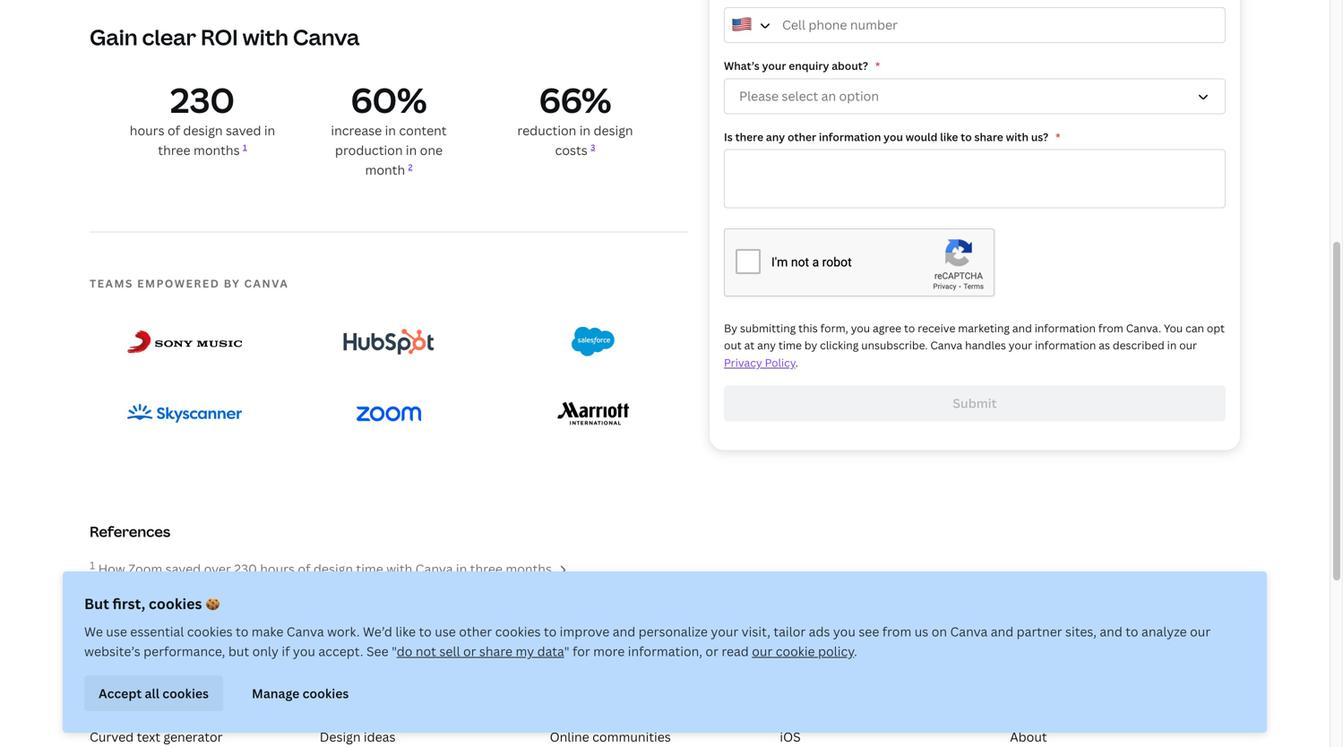 Task type: locate. For each thing, give the bounding box(es) containing it.
its inside 2 how f45 lifted design efficiency for its franchisees by 60% in just one month
[[314, 584, 329, 601]]

information left 'canva.'
[[1035, 321, 1096, 336]]

if
[[282, 643, 290, 660]]

essential
[[130, 624, 184, 641]]

1 for 1
[[243, 142, 247, 153]]

by up across
[[405, 584, 420, 601]]

" right see
[[392, 643, 397, 660]]

1 vertical spatial any
[[758, 338, 776, 353]]

by down this
[[805, 338, 818, 353]]

our right analyze
[[1191, 624, 1211, 641]]

1 horizontal spatial from
[[1099, 321, 1124, 336]]

saved inside hours of design saved in three months
[[226, 122, 261, 139]]

0 horizontal spatial like
[[396, 624, 416, 641]]

global down just on the bottom left of page
[[462, 607, 499, 625]]

2 horizontal spatial with
[[1006, 129, 1029, 144]]

design inside hours of design saved in three months
[[183, 122, 223, 139]]

reduction in design costs
[[518, 122, 633, 159]]

2 vertical spatial how
[[99, 607, 126, 625]]

60% inside 2 how f45 lifted design efficiency for its franchisees by 60% in just one month
[[423, 584, 450, 601]]

0 horizontal spatial or
[[463, 643, 476, 660]]

3 for 3
[[591, 142, 596, 153]]

1 vertical spatial 60%
[[423, 584, 450, 601]]

communities
[[593, 729, 671, 746]]

1 horizontal spatial use
[[435, 624, 456, 641]]

* right the us?
[[1056, 129, 1061, 144]]

3 right costs
[[591, 142, 596, 153]]

" down the improve
[[564, 643, 570, 660]]

1 vertical spatial how
[[98, 584, 125, 601]]

or right sell
[[463, 643, 476, 660]]

how inside 3 how canva helps salesforce unify its global brand across 22 global regions
[[99, 607, 126, 625]]

information left as
[[1036, 338, 1097, 353]]

0 horizontal spatial share
[[480, 643, 513, 660]]

gain
[[90, 22, 138, 52]]

0 vertical spatial month
[[365, 161, 405, 178]]

0 vertical spatial information
[[819, 129, 882, 144]]

0 vertical spatial hours
[[130, 122, 165, 139]]

1 " from the left
[[392, 643, 397, 660]]

0 horizontal spatial .
[[796, 355, 799, 370]]

how up website's
[[99, 607, 126, 625]]

2 down content
[[408, 162, 413, 173]]

cookies down 🍪
[[187, 624, 233, 641]]

your right handles
[[1009, 338, 1033, 353]]

0 horizontal spatial with
[[243, 22, 289, 52]]

improve
[[560, 624, 610, 641]]

1 vertical spatial time
[[356, 561, 384, 578]]

by
[[724, 321, 738, 336]]

and up do not sell or share my data " for more information, or read our cookie policy .
[[613, 624, 636, 641]]

0 vertical spatial 3
[[591, 142, 596, 153]]

0 horizontal spatial global
[[324, 607, 361, 625]]

None text field
[[724, 149, 1226, 208]]

other up do not sell or share my data link
[[459, 624, 492, 641]]

about?
[[832, 58, 869, 73]]

on
[[932, 624, 948, 641]]

230
[[170, 77, 235, 123], [234, 561, 257, 578]]

with inside 1 how zoom saved over 230 hours of design time with canva in three months
[[387, 561, 413, 578]]

0 horizontal spatial three
[[158, 142, 191, 159]]

is there any other information you would like to share with us? *
[[724, 129, 1061, 144]]

out
[[724, 338, 742, 353]]

would
[[906, 129, 938, 144]]

0 vertical spatial one
[[420, 142, 443, 159]]

0 vertical spatial *
[[876, 58, 881, 73]]

by inside by submitting this form, you agree to receive marketing and information from canva. you can opt out at any time by clicking unsubscribe. canva handles your information as described in our privacy policy .
[[805, 338, 818, 353]]

in up production
[[385, 122, 396, 139]]

how left 'f45'
[[98, 584, 125, 601]]

how for how canva helps salesforce unify its global brand across 22 global regions
[[99, 607, 126, 625]]

and
[[1013, 321, 1033, 336], [613, 624, 636, 641], [991, 624, 1014, 641], [1100, 624, 1123, 641]]

1 vertical spatial month
[[519, 584, 559, 601]]

time up franchisees
[[356, 561, 384, 578]]

partner
[[1017, 624, 1063, 641]]

you inside by submitting this form, you agree to receive marketing and information from canva. you can opt out at any time by clicking unsubscribe. canva handles your information as described in our privacy policy .
[[851, 321, 871, 336]]

2 for 2 how f45 lifted design efficiency for its franchisees by 60% in just one month
[[90, 582, 95, 596]]

across
[[403, 607, 442, 625]]

in up costs
[[580, 122, 591, 139]]

1 vertical spatial 1
[[90, 558, 95, 573]]

0 horizontal spatial "
[[392, 643, 397, 660]]

do not sell or share my data link
[[397, 643, 564, 660]]

0 vertical spatial time
[[779, 338, 802, 353]]

use
[[106, 624, 127, 641], [435, 624, 456, 641]]

make
[[252, 624, 284, 641]]

hours inside 1 how zoom saved over 230 hours of design time with canva in three months
[[260, 561, 295, 578]]

1 horizontal spatial time
[[779, 338, 802, 353]]

three up just on the bottom left of page
[[470, 561, 503, 578]]

design
[[320, 729, 361, 746]]

by right empowered
[[224, 276, 241, 291]]

3 inside 3 how canva helps salesforce unify its global brand across 22 global regions
[[90, 605, 96, 619]]

any right the there
[[766, 129, 785, 144]]

1 horizontal spatial global
[[462, 607, 499, 625]]

0 horizontal spatial *
[[876, 58, 881, 73]]

0 horizontal spatial your
[[711, 624, 739, 641]]

with for share
[[1006, 129, 1029, 144]]

1 vertical spatial 2
[[90, 582, 95, 596]]

by submitting this form, you agree to receive marketing and information from canva. you can opt out at any time by clicking unsubscribe. canva handles your information as described in our privacy policy .
[[724, 321, 1226, 370]]

1 vertical spatial 3
[[90, 605, 96, 619]]

with left the us?
[[1006, 129, 1029, 144]]

to right agree
[[905, 321, 916, 336]]

canva
[[293, 22, 360, 52], [244, 276, 289, 291], [931, 338, 963, 353], [416, 561, 453, 578], [129, 607, 166, 625], [287, 624, 324, 641], [951, 624, 988, 641]]

0 horizontal spatial use
[[106, 624, 127, 641]]

by inside 2 how f45 lifted design efficiency for its franchisees by 60% in just one month
[[405, 584, 420, 601]]

1 horizontal spatial three
[[470, 561, 503, 578]]

3
[[591, 142, 596, 153], [90, 605, 96, 619]]

0 vertical spatial with
[[243, 22, 289, 52]]

explore
[[320, 691, 381, 713]]

submitting
[[740, 321, 796, 336]]

my
[[516, 643, 534, 660]]

but
[[228, 643, 249, 660]]

1 vertical spatial its
[[306, 607, 321, 625]]

1 horizontal spatial or
[[706, 643, 719, 660]]

0 horizontal spatial 3
[[90, 605, 96, 619]]

0 vertical spatial saved
[[226, 122, 261, 139]]

share down please select an option dropdown button
[[975, 129, 1004, 144]]

its
[[314, 584, 329, 601], [306, 607, 321, 625]]

use up website's
[[106, 624, 127, 641]]

to up data
[[544, 624, 557, 641]]

1 horizontal spatial your
[[763, 58, 787, 73]]

you
[[884, 129, 904, 144], [851, 321, 871, 336], [834, 624, 856, 641], [293, 643, 316, 660]]

any inside by submitting this form, you agree to receive marketing and information from canva. you can opt out at any time by clicking unsubscribe. canva handles your information as described in our privacy policy .
[[758, 338, 776, 353]]

three
[[158, 142, 191, 159], [470, 561, 503, 578]]

time up policy
[[779, 338, 802, 353]]

your up read
[[711, 624, 739, 641]]

share left my
[[480, 643, 513, 660]]

from left "us" at the right of page
[[883, 624, 912, 641]]

2 horizontal spatial by
[[805, 338, 818, 353]]

1 vertical spatial by
[[805, 338, 818, 353]]

website's
[[84, 643, 141, 660]]

like up do
[[396, 624, 416, 641]]

0 horizontal spatial time
[[356, 561, 384, 578]]

three left 1 link
[[158, 142, 191, 159]]

0 horizontal spatial months
[[194, 142, 240, 159]]

salesforce
[[205, 607, 269, 625]]

months inside 1 how zoom saved over 230 hours of design time with canva in three months
[[506, 561, 552, 578]]

ios
[[780, 729, 801, 746]]

1 horizontal spatial share
[[975, 129, 1004, 144]]

3 how canva helps salesforce unify its global brand across 22 global regions
[[90, 605, 547, 625]]

not
[[416, 643, 437, 660]]

months
[[194, 142, 240, 159], [506, 561, 552, 578]]

empowered
[[137, 276, 220, 291]]

or left read
[[706, 643, 719, 660]]

month left "2" link
[[365, 161, 405, 178]]

1 vertical spatial for
[[573, 643, 591, 660]]

select
[[782, 88, 819, 105]]

hours inside hours of design saved in three months
[[130, 122, 165, 139]]

teams empowered by canva
[[90, 276, 289, 291]]

0 horizontal spatial other
[[459, 624, 492, 641]]

1 vertical spatial information
[[1035, 321, 1096, 336]]

gain clear roi with canva
[[90, 22, 360, 52]]

reduction
[[518, 122, 577, 139]]

with right roi
[[243, 22, 289, 52]]

1 vertical spatial of
[[298, 561, 311, 578]]

. inside by submitting this form, you agree to receive marketing and information from canva. you can opt out at any time by clicking unsubscribe. canva handles your information as described in our privacy policy .
[[796, 355, 799, 370]]

* right about?
[[876, 58, 881, 73]]

any
[[766, 129, 785, 144], [758, 338, 776, 353]]

0 vertical spatial from
[[1099, 321, 1124, 336]]

as
[[1099, 338, 1111, 353]]

0 vertical spatial by
[[224, 276, 241, 291]]

2 use from the left
[[435, 624, 456, 641]]

1 vertical spatial your
[[1009, 338, 1033, 353]]

. down submitting
[[796, 355, 799, 370]]

cookies right all
[[163, 685, 209, 702]]

month inside 2 how f45 lifted design efficiency for its franchisees by 60% in just one month
[[519, 584, 559, 601]]

other down select
[[788, 129, 817, 144]]

information down option
[[819, 129, 882, 144]]

230 down roi
[[170, 77, 235, 123]]

. right the cookie
[[855, 643, 858, 660]]

zoom image
[[357, 406, 421, 422]]

from
[[1099, 321, 1124, 336], [883, 624, 912, 641]]

canva inside 1 how zoom saved over 230 hours of design time with canva in three months
[[416, 561, 453, 578]]

accept.
[[319, 643, 364, 660]]

1 inside 1 how zoom saved over 230 hours of design time with canva in three months
[[90, 558, 95, 573]]

1 vertical spatial 230
[[234, 561, 257, 578]]

to up not
[[419, 624, 432, 641]]

you
[[1165, 321, 1184, 336]]

2 left 'first,'
[[90, 582, 95, 596]]

form,
[[821, 321, 849, 336]]

0 vertical spatial its
[[314, 584, 329, 601]]

months inside hours of design saved in three months
[[194, 142, 240, 159]]

us
[[915, 624, 929, 641]]

its right unify
[[306, 607, 321, 625]]

1 horizontal spatial by
[[405, 584, 420, 601]]

1 horizontal spatial 3
[[591, 142, 596, 153]]

one
[[420, 142, 443, 159], [493, 584, 516, 601]]

read
[[722, 643, 749, 660]]

"
[[392, 643, 397, 660], [564, 643, 570, 660]]

0 vertical spatial 1
[[243, 142, 247, 153]]

cookies down accept.
[[303, 685, 349, 702]]

0 vertical spatial any
[[766, 129, 785, 144]]

2 horizontal spatial your
[[1009, 338, 1033, 353]]

from up as
[[1099, 321, 1124, 336]]

design ideas link
[[320, 729, 396, 746]]

do
[[397, 643, 413, 660]]

in down you
[[1168, 338, 1177, 353]]

.
[[796, 355, 799, 370], [855, 643, 858, 660]]

global down 2 how f45 lifted design efficiency for its franchisees by 60% in just one month
[[324, 607, 361, 625]]

like right would
[[941, 129, 959, 144]]

for up 3 how canva helps salesforce unify its global brand across 22 global regions
[[293, 584, 311, 601]]

2 inside 2 how f45 lifted design efficiency for its franchisees by 60% in just one month
[[90, 582, 95, 596]]

our down can
[[1180, 338, 1198, 353]]

canva inside 3 how canva helps salesforce unify its global brand across 22 global regions
[[129, 607, 166, 625]]

its up 3 how canva helps salesforce unify its global brand across 22 global regions
[[314, 584, 329, 601]]

clear
[[142, 22, 196, 52]]

time inside by submitting this form, you agree to receive marketing and information from canva. you can opt out at any time by clicking unsubscribe. canva handles your information as described in our privacy policy .
[[779, 338, 802, 353]]

🇺🇸
[[732, 13, 753, 37]]

zoom
[[128, 561, 163, 578]]

our cookie policy link
[[752, 643, 855, 660]]

1 horizontal spatial other
[[788, 129, 817, 144]]

online
[[550, 729, 590, 746]]

any right at
[[758, 338, 776, 353]]

first,
[[113, 594, 145, 614]]

saved up 1 link
[[226, 122, 261, 139]]

by
[[224, 276, 241, 291], [805, 338, 818, 353], [405, 584, 420, 601]]

1 vertical spatial hours
[[260, 561, 295, 578]]

how inside 1 how zoom saved over 230 hours of design time with canva in three months
[[98, 561, 125, 578]]

agree
[[873, 321, 902, 336]]

how left zoom
[[98, 561, 125, 578]]

your right the what's
[[763, 58, 787, 73]]

for inside 2 how f45 lifted design efficiency for its franchisees by 60% in just one month
[[293, 584, 311, 601]]

design
[[183, 122, 223, 139], [594, 122, 633, 139], [314, 561, 353, 578], [189, 584, 229, 601]]

1 horizontal spatial saved
[[226, 122, 261, 139]]

1 horizontal spatial one
[[493, 584, 516, 601]]

to down please select an option dropdown button
[[961, 129, 972, 144]]

saved for in
[[226, 122, 261, 139]]

one inside 2 how f45 lifted design efficiency for its franchisees by 60% in just one month
[[493, 584, 516, 601]]

in up "2" link
[[406, 142, 417, 159]]

our inside we use essential cookies to make canva work. we'd like to use other cookies to improve and personalize your visit, tailor ads you see from us on canva and partner sites, and to analyze our website's performance, but only if you accept. see "
[[1191, 624, 1211, 641]]

0 vertical spatial for
[[293, 584, 311, 601]]

your inside we use essential cookies to make canva work. we'd like to use other cookies to improve and personalize your visit, tailor ads you see from us on canva and partner sites, and to analyze our website's performance, but only if you accept. see "
[[711, 624, 739, 641]]

one down content
[[420, 142, 443, 159]]

our down visit,
[[752, 643, 773, 660]]

1 horizontal spatial with
[[387, 561, 413, 578]]

1 vertical spatial one
[[493, 584, 516, 601]]

other
[[788, 129, 817, 144], [459, 624, 492, 641]]

60%
[[351, 77, 427, 123], [423, 584, 450, 601]]

please
[[740, 88, 779, 105]]

for down the improve
[[573, 643, 591, 660]]

0 horizontal spatial 2
[[90, 582, 95, 596]]

with for time
[[387, 561, 413, 578]]

months left 1 link
[[194, 142, 240, 159]]

0 vertical spatial our
[[1180, 338, 1198, 353]]

1 horizontal spatial month
[[519, 584, 559, 601]]

0 vertical spatial 2
[[408, 162, 413, 173]]

month up regions
[[519, 584, 559, 601]]

saved inside 1 how zoom saved over 230 hours of design time with canva in three months
[[166, 561, 201, 578]]

0 horizontal spatial saved
[[166, 561, 201, 578]]

in up 22
[[456, 561, 467, 578]]

please select an option button
[[724, 78, 1226, 114]]

1 horizontal spatial hours
[[260, 561, 295, 578]]

at
[[745, 338, 755, 353]]

saved up lifted
[[166, 561, 201, 578]]

with up franchisees
[[387, 561, 413, 578]]

or
[[463, 643, 476, 660], [706, 643, 719, 660]]

you right form,
[[851, 321, 871, 336]]

0 horizontal spatial by
[[224, 276, 241, 291]]

1 vertical spatial months
[[506, 561, 552, 578]]

and right marketing
[[1013, 321, 1033, 336]]

of inside 1 how zoom saved over 230 hours of design time with canva in three months
[[298, 561, 311, 578]]

1 vertical spatial share
[[480, 643, 513, 660]]

in inside by submitting this form, you agree to receive marketing and information from canva. you can opt out at any time by clicking unsubscribe. canva handles your information as described in our privacy policy .
[[1168, 338, 1177, 353]]

in left the increase
[[264, 122, 275, 139]]

months up regions
[[506, 561, 552, 578]]

60% up production
[[351, 77, 427, 123]]

information,
[[628, 643, 703, 660]]

1 vertical spatial .
[[855, 643, 858, 660]]

and left partner
[[991, 624, 1014, 641]]

0 horizontal spatial month
[[365, 161, 405, 178]]

1 vertical spatial saved
[[166, 561, 201, 578]]

3 link
[[591, 142, 596, 153]]

3 up we
[[90, 605, 96, 619]]

1 horizontal spatial 1
[[243, 142, 247, 153]]

1 vertical spatial *
[[1056, 129, 1061, 144]]

2 vertical spatial information
[[1036, 338, 1097, 353]]

to
[[961, 129, 972, 144], [905, 321, 916, 336], [236, 624, 249, 641], [419, 624, 432, 641], [544, 624, 557, 641], [1126, 624, 1139, 641]]

1 horizontal spatial of
[[298, 561, 311, 578]]

there
[[736, 129, 764, 144]]

1 link
[[243, 142, 247, 153]]

2 for 2
[[408, 162, 413, 173]]

privacy policy link
[[724, 355, 796, 370]]

but first, cookies 🍪
[[84, 594, 220, 614]]

0 horizontal spatial one
[[420, 142, 443, 159]]

performance,
[[144, 643, 225, 660]]

one right just on the bottom left of page
[[493, 584, 516, 601]]

1 vertical spatial other
[[459, 624, 492, 641]]

230 up efficiency
[[234, 561, 257, 578]]

60% up across
[[423, 584, 450, 601]]

0 horizontal spatial from
[[883, 624, 912, 641]]

0 horizontal spatial for
[[293, 584, 311, 601]]

in left just on the bottom left of page
[[453, 584, 464, 601]]

use up sell
[[435, 624, 456, 641]]

you up policy
[[834, 624, 856, 641]]

0 vertical spatial your
[[763, 58, 787, 73]]

saved for over
[[166, 561, 201, 578]]

hours
[[130, 122, 165, 139], [260, 561, 295, 578]]

1 horizontal spatial months
[[506, 561, 552, 578]]

1 horizontal spatial "
[[564, 643, 570, 660]]

0 vertical spatial of
[[168, 122, 180, 139]]

1 vertical spatial three
[[470, 561, 503, 578]]

2 vertical spatial by
[[405, 584, 420, 601]]

time
[[779, 338, 802, 353], [356, 561, 384, 578]]

1 vertical spatial like
[[396, 624, 416, 641]]

1 horizontal spatial *
[[1056, 129, 1061, 144]]

2 vertical spatial your
[[711, 624, 739, 641]]



Task type: vqa. For each thing, say whether or not it's contained in the screenshot.
the data
yes



Task type: describe. For each thing, give the bounding box(es) containing it.
personalize
[[639, 624, 708, 641]]

curved text generator link
[[90, 729, 223, 746]]

regions
[[502, 607, 547, 625]]

marriott image
[[558, 402, 629, 425]]

to left analyze
[[1126, 624, 1139, 641]]

1 or from the left
[[463, 643, 476, 660]]

online communities
[[550, 729, 671, 746]]

data
[[538, 643, 564, 660]]

canva inside by submitting this form, you agree to receive marketing and information from canva. you can opt out at any time by clicking unsubscribe. canva handles your information as described in our privacy policy .
[[931, 338, 963, 353]]

hours of design saved in three months
[[130, 122, 275, 159]]

what's
[[724, 58, 760, 73]]

we'd
[[363, 624, 393, 641]]

from inside we use essential cookies to make canva work. we'd like to use other cookies to improve and personalize your visit, tailor ads you see from us on canva and partner sites, and to analyze our website's performance, but only if you accept. see "
[[883, 624, 912, 641]]

do not sell or share my data " for more information, or read our cookie policy .
[[397, 643, 858, 660]]

all
[[145, 685, 160, 702]]

curved
[[90, 729, 134, 746]]

design inside 1 how zoom saved over 230 hours of design time with canva in three months
[[314, 561, 353, 578]]

ideas
[[364, 729, 396, 746]]

manage cookies button
[[238, 676, 363, 712]]

0 vertical spatial 60%
[[351, 77, 427, 123]]

online communities link
[[550, 729, 671, 746]]

2 how f45 lifted design efficiency for its franchisees by 60% in just one month
[[90, 582, 559, 601]]

policy
[[765, 355, 796, 370]]

1 for 1 how zoom saved over 230 hours of design time with canva in three months
[[90, 558, 95, 573]]

lifted
[[154, 584, 186, 601]]

about link
[[1011, 729, 1048, 746]]

2 or from the left
[[706, 643, 719, 660]]

work.
[[327, 624, 360, 641]]

skyscanner image
[[127, 404, 242, 423]]

design inside 2 how f45 lifted design efficiency for its franchisees by 60% in just one month
[[189, 584, 229, 601]]

1 use from the left
[[106, 624, 127, 641]]

like inside we use essential cookies to make canva work. we'd like to use other cookies to improve and personalize your visit, tailor ads you see from us on canva and partner sites, and to analyze our website's performance, but only if you accept. see "
[[396, 624, 416, 641]]

three inside hours of design saved in three months
[[158, 142, 191, 159]]

our inside by submitting this form, you agree to receive marketing and information from canva. you can opt out at any time by clicking unsubscribe. canva handles your information as described in our privacy policy .
[[1180, 338, 1198, 353]]

option
[[840, 88, 880, 105]]

in inside reduction in design costs
[[580, 122, 591, 139]]

month inside increase in content production in one month
[[365, 161, 405, 178]]

from inside by submitting this form, you agree to receive marketing and information from canva. you can opt out at any time by clicking unsubscribe. canva handles your information as described in our privacy policy .
[[1099, 321, 1124, 336]]

to inside by submitting this form, you agree to receive marketing and information from canva. you can opt out at any time by clicking unsubscribe. canva handles your information as described in our privacy policy .
[[905, 321, 916, 336]]

analyze
[[1142, 624, 1188, 641]]

in inside 1 how zoom saved over 230 hours of design time with canva in three months
[[456, 561, 467, 578]]

over
[[204, 561, 231, 578]]

accept
[[99, 685, 142, 702]]

1 horizontal spatial for
[[573, 643, 591, 660]]

three inside 1 how zoom saved over 230 hours of design time with canva in three months
[[470, 561, 503, 578]]

2 global from the left
[[462, 607, 499, 625]]

one inside increase in content production in one month
[[420, 142, 443, 159]]

time inside 1 how zoom saved over 230 hours of design time with canva in three months
[[356, 561, 384, 578]]

sites,
[[1066, 624, 1097, 641]]

brand
[[364, 607, 400, 625]]

sony music image
[[127, 330, 242, 354]]

0 vertical spatial 230
[[170, 77, 235, 123]]

design inside reduction in design costs
[[594, 122, 633, 139]]

0 vertical spatial other
[[788, 129, 817, 144]]

1 horizontal spatial like
[[941, 129, 959, 144]]

0 vertical spatial share
[[975, 129, 1004, 144]]

how for how zoom saved over 230 hours of design time with canva in three months
[[98, 561, 125, 578]]

generator
[[164, 729, 223, 746]]

production
[[335, 142, 403, 159]]

its inside 3 how canva helps salesforce unify its global brand across 22 global regions
[[306, 607, 321, 625]]

🇺🇸 button
[[724, 7, 782, 43]]

this
[[799, 321, 818, 336]]

1 global from the left
[[324, 607, 361, 625]]

we use essential cookies to make canva work. we'd like to use other cookies to improve and personalize your visit, tailor ads you see from us on canva and partner sites, and to analyze our website's performance, but only if you accept. see "
[[84, 624, 1211, 660]]

to up but
[[236, 624, 249, 641]]

2 link
[[408, 162, 413, 173]]

content
[[399, 122, 447, 139]]

can
[[1186, 321, 1205, 336]]

is
[[724, 129, 733, 144]]

clicking
[[820, 338, 859, 353]]

described
[[1113, 338, 1165, 353]]

2 vertical spatial our
[[752, 643, 773, 660]]

cookies inside button
[[163, 685, 209, 702]]

you left would
[[884, 129, 904, 144]]

2 " from the left
[[564, 643, 570, 660]]

manage
[[252, 685, 300, 702]]

3 for 3 how canva helps salesforce unify its global brand across 22 global regions
[[90, 605, 96, 619]]

but
[[84, 594, 109, 614]]

cookies inside "button"
[[303, 685, 349, 702]]

cookies up my
[[495, 624, 541, 641]]

unsubscribe.
[[862, 338, 928, 353]]

1 how zoom saved over 230 hours of design time with canva in three months
[[90, 558, 552, 578]]

more
[[594, 643, 625, 660]]

salesforce image
[[572, 327, 615, 357]]

Cell phone number text field
[[724, 7, 1226, 43]]

what's your enquiry about? *
[[724, 58, 881, 73]]

other inside we use essential cookies to make canva work. we'd like to use other cookies to improve and personalize your visit, tailor ads you see from us on canva and partner sites, and to analyze our website's performance, but only if you accept. see "
[[459, 624, 492, 641]]

accept all cookies
[[99, 685, 209, 702]]

marketing
[[959, 321, 1010, 336]]

in inside 2 how f45 lifted design efficiency for its franchisees by 60% in just one month
[[453, 584, 464, 601]]

please select an option
[[740, 88, 880, 105]]

" inside we use essential cookies to make canva work. we'd like to use other cookies to improve and personalize your visit, tailor ads you see from us on canva and partner sites, and to analyze our website's performance, but only if you accept. see "
[[392, 643, 397, 660]]

policy
[[819, 643, 855, 660]]

enquiry
[[789, 58, 830, 73]]

of inside hours of design saved in three months
[[168, 122, 180, 139]]

1 horizontal spatial .
[[855, 643, 858, 660]]

opt
[[1208, 321, 1226, 336]]

unify
[[272, 607, 303, 625]]

we
[[84, 624, 103, 641]]

cookies up essential
[[149, 594, 202, 614]]

text
[[137, 729, 160, 746]]

sell
[[440, 643, 460, 660]]

see
[[367, 643, 389, 660]]

canva.
[[1127, 321, 1162, 336]]

and right sites,
[[1100, 624, 1123, 641]]

just
[[467, 584, 490, 601]]

230 inside 1 how zoom saved over 230 hours of design time with canva in three months
[[234, 561, 257, 578]]

tailor
[[774, 624, 806, 641]]

how inside 2 how f45 lifted design efficiency for its franchisees by 60% in just one month
[[98, 584, 125, 601]]

🍪
[[205, 594, 220, 614]]

only
[[252, 643, 279, 660]]

efficiency
[[232, 584, 290, 601]]

about
[[1011, 729, 1048, 746]]

us?
[[1032, 129, 1049, 144]]

design ideas
[[320, 729, 396, 746]]

you right if
[[293, 643, 316, 660]]

teams
[[90, 276, 133, 291]]

increase in content production in one month
[[331, 122, 447, 178]]

an
[[822, 88, 837, 105]]

in inside hours of design saved in three months
[[264, 122, 275, 139]]

accept all cookies button
[[84, 676, 223, 712]]

privacy
[[724, 355, 763, 370]]

your inside by submitting this form, you agree to receive marketing and information from canva. you can opt out at any time by clicking unsubscribe. canva handles your information as described in our privacy policy .
[[1009, 338, 1033, 353]]

hubspot image
[[344, 329, 434, 355]]

increase
[[331, 122, 382, 139]]

and inside by submitting this form, you agree to receive marketing and information from canva. you can opt out at any time by clicking unsubscribe. canva handles your information as described in our privacy policy .
[[1013, 321, 1033, 336]]



